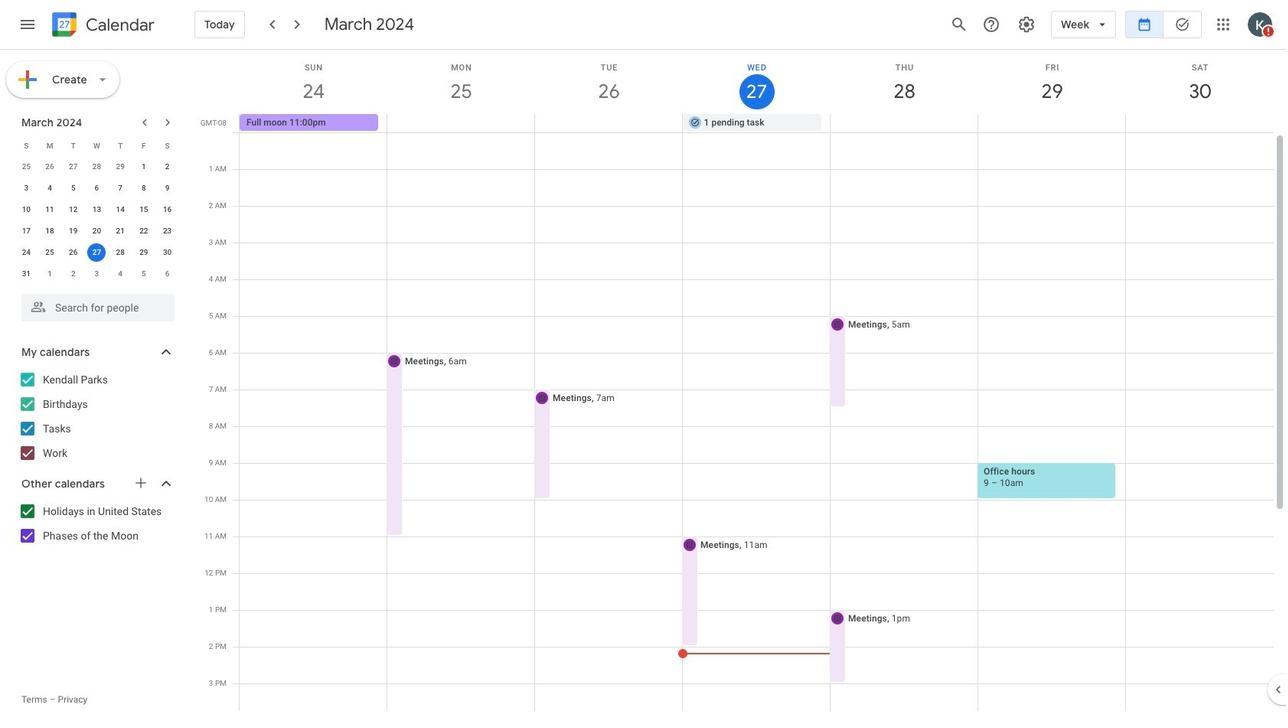 Task type: vqa. For each thing, say whether or not it's contained in the screenshot.
Thu to the left
no



Task type: describe. For each thing, give the bounding box(es) containing it.
7 element
[[111, 179, 130, 198]]

22 element
[[135, 222, 153, 240]]

11 element
[[41, 201, 59, 219]]

8 element
[[135, 179, 153, 198]]

4 element
[[41, 179, 59, 198]]

6 element
[[88, 179, 106, 198]]

24 element
[[17, 243, 35, 262]]

calendar element
[[49, 9, 155, 43]]

31 element
[[17, 265, 35, 283]]

2 element
[[158, 158, 177, 176]]

add other calendars image
[[133, 475, 149, 491]]

my calendars list
[[3, 368, 190, 466]]

12 element
[[64, 201, 83, 219]]

18 element
[[41, 222, 59, 240]]

settings menu image
[[1018, 15, 1036, 34]]

april 2 element
[[64, 265, 83, 283]]

28 element
[[111, 243, 130, 262]]

april 6 element
[[158, 265, 177, 283]]

27, today element
[[88, 243, 106, 262]]

3 element
[[17, 179, 35, 198]]

other calendars list
[[3, 499, 190, 548]]

1 element
[[135, 158, 153, 176]]

april 4 element
[[111, 265, 130, 283]]

february 27 element
[[64, 158, 83, 176]]

25 element
[[41, 243, 59, 262]]

17 element
[[17, 222, 35, 240]]

30 element
[[158, 243, 177, 262]]

20 element
[[88, 222, 106, 240]]

february 29 element
[[111, 158, 130, 176]]



Task type: locate. For each thing, give the bounding box(es) containing it.
february 26 element
[[41, 158, 59, 176]]

5 element
[[64, 179, 83, 198]]

9 element
[[158, 179, 177, 198]]

21 element
[[111, 222, 130, 240]]

14 element
[[111, 201, 130, 219]]

february 28 element
[[88, 158, 106, 176]]

heading inside calendar element
[[83, 16, 155, 34]]

row group
[[15, 156, 179, 285]]

29 element
[[135, 243, 153, 262]]

april 1 element
[[41, 265, 59, 283]]

february 25 element
[[17, 158, 35, 176]]

19 element
[[64, 222, 83, 240]]

grid
[[196, 50, 1286, 711]]

row
[[233, 114, 1286, 132], [233, 132, 1274, 711], [15, 135, 179, 156], [15, 156, 179, 178], [15, 178, 179, 199], [15, 199, 179, 221], [15, 221, 179, 242], [15, 242, 179, 263], [15, 263, 179, 285]]

None search field
[[0, 288, 190, 322]]

10 element
[[17, 201, 35, 219]]

26 element
[[64, 243, 83, 262]]

16 element
[[158, 201, 177, 219]]

cell
[[387, 114, 535, 132], [535, 114, 683, 132], [830, 114, 978, 132], [978, 114, 1126, 132], [1126, 114, 1273, 132], [240, 132, 387, 711], [386, 132, 535, 711], [534, 132, 683, 711], [678, 132, 831, 711], [829, 132, 979, 711], [978, 132, 1126, 711], [1126, 132, 1274, 711], [85, 242, 109, 263]]

march 2024 grid
[[15, 135, 179, 285]]

13 element
[[88, 201, 106, 219]]

april 5 element
[[135, 265, 153, 283]]

heading
[[83, 16, 155, 34]]

15 element
[[135, 201, 153, 219]]

main drawer image
[[18, 15, 37, 34]]

cell inside march 2024 grid
[[85, 242, 109, 263]]

23 element
[[158, 222, 177, 240]]

april 3 element
[[88, 265, 106, 283]]

Search for people text field
[[31, 294, 165, 322]]



